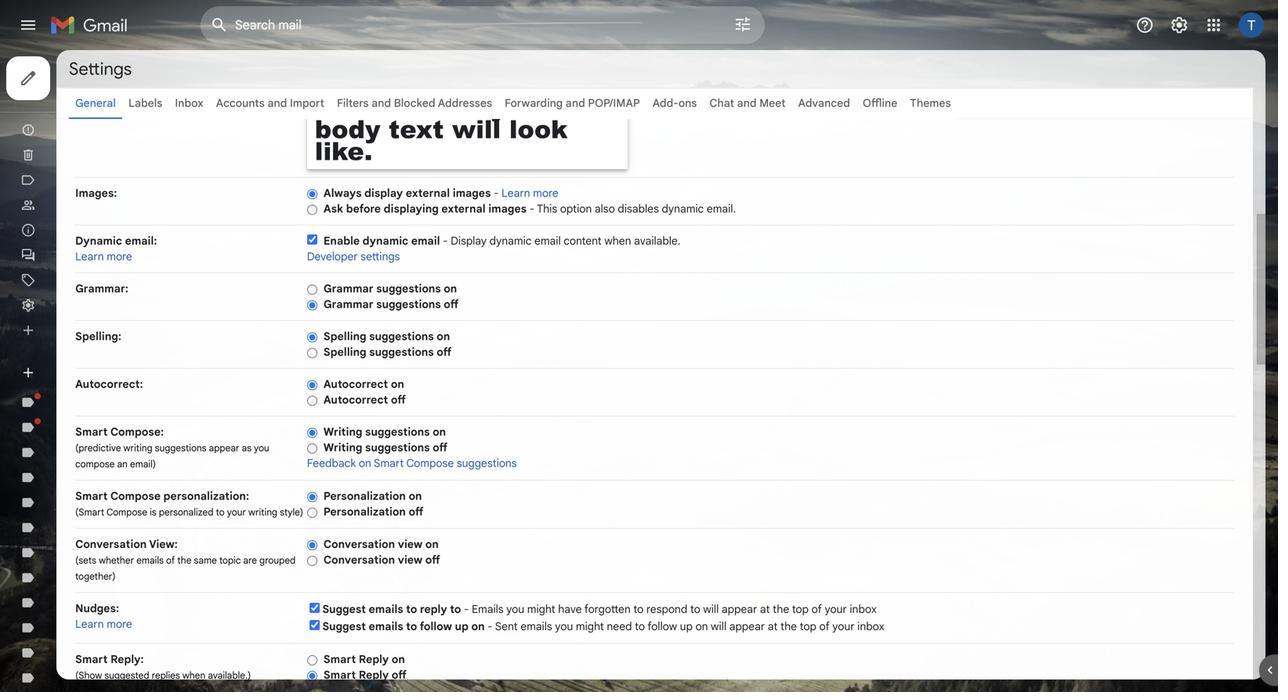 Task type: vqa. For each thing, say whether or not it's contained in the screenshot.


Task type: describe. For each thing, give the bounding box(es) containing it.
spelling for spelling suggestions off
[[324, 346, 366, 359]]

suggest for suggest emails to follow up on - sent emails you might need to follow up on will appear at the top of your inbox
[[322, 620, 366, 634]]

addresses
[[438, 96, 492, 110]]

nudges:
[[75, 602, 119, 616]]

(show
[[75, 670, 102, 682]]

gmail image
[[50, 9, 136, 41]]

smart reply on
[[324, 653, 405, 667]]

reply for on
[[359, 653, 389, 667]]

of inside conversation view: (sets whether emails of the same topic are grouped together)
[[166, 555, 175, 567]]

learn more link for dynamic email:
[[75, 250, 132, 264]]

is inside smart compose personalization: (smart compose is personalized to your writing style)
[[150, 507, 156, 519]]

dynamic
[[75, 234, 122, 248]]

0 vertical spatial learn more link
[[502, 187, 559, 200]]

1 vertical spatial the
[[773, 603, 789, 617]]

chat and meet link
[[710, 96, 786, 110]]

reply:
[[111, 653, 144, 667]]

suggestions for spelling suggestions off
[[369, 346, 434, 359]]

have
[[558, 603, 582, 617]]

search mail image
[[205, 11, 234, 39]]

writing inside smart compose personalization: (smart compose is personalized to your writing style)
[[248, 507, 277, 519]]

Personalization on radio
[[307, 492, 317, 503]]

0 vertical spatial at
[[760, 603, 770, 617]]

grammar:
[[75, 282, 128, 296]]

available.
[[634, 234, 681, 248]]

smart for smart reply off
[[324, 669, 356, 683]]

enable dynamic email - display dynamic email content when available. developer settings
[[307, 234, 681, 264]]

spelling suggestions on
[[324, 330, 450, 344]]

grammar for grammar suggestions off
[[324, 298, 374, 312]]

1 vertical spatial images
[[488, 202, 527, 216]]

0 vertical spatial more
[[533, 187, 559, 200]]

disables
[[618, 202, 659, 216]]

advanced
[[798, 96, 850, 110]]

always display external images - learn more
[[324, 187, 559, 200]]

conversation view off
[[324, 554, 440, 567]]

forwarding and pop/imap link
[[505, 96, 640, 110]]

advanced link
[[798, 96, 850, 110]]

chat and meet
[[710, 96, 786, 110]]

and for forwarding
[[566, 96, 585, 110]]

2 horizontal spatial dynamic
[[662, 202, 704, 216]]

grammar suggestions off
[[324, 298, 459, 312]]

1 horizontal spatial dynamic
[[490, 234, 532, 248]]

reply
[[420, 603, 447, 617]]

Smart Reply on radio
[[307, 655, 317, 667]]

autocorrect for autocorrect off
[[324, 393, 388, 407]]

labels
[[128, 96, 162, 110]]

(smart
[[75, 507, 104, 519]]

an
[[117, 459, 128, 471]]

2 vertical spatial you
[[555, 620, 573, 634]]

what
[[414, 89, 483, 124]]

feedback
[[307, 457, 356, 471]]

1 vertical spatial at
[[768, 620, 778, 634]]

before
[[346, 202, 381, 216]]

themes
[[910, 96, 951, 110]]

(predictive
[[75, 443, 121, 455]]

grammar for grammar suggestions on
[[324, 282, 374, 296]]

more inside dynamic email: learn more
[[107, 250, 132, 264]]

whether
[[99, 555, 134, 567]]

appear inside smart compose: (predictive writing suggestions appear as you compose an email)
[[209, 443, 239, 455]]

suggestions for spelling suggestions on
[[369, 330, 434, 344]]

content
[[564, 234, 602, 248]]

always
[[324, 187, 362, 200]]

suggestions for grammar suggestions off
[[376, 298, 441, 312]]

Spelling suggestions on radio
[[307, 332, 317, 344]]

general
[[75, 96, 116, 110]]

to right respond
[[690, 603, 700, 617]]

off for smart reply on
[[392, 669, 407, 683]]

- inside enable dynamic email - display dynamic email content when available. developer settings
[[443, 234, 448, 248]]

dynamic email: learn more
[[75, 234, 157, 264]]

feedback on smart compose suggestions
[[307, 457, 517, 471]]

emails up smart reply on
[[369, 620, 403, 634]]

2 vertical spatial appear
[[729, 620, 765, 634]]

forwarding and pop/imap
[[505, 96, 640, 110]]

inbox
[[175, 96, 204, 110]]

smart for smart compose personalization: (smart compose is personalized to your writing style)
[[75, 490, 108, 504]]

1 email from the left
[[411, 234, 440, 248]]

to right reply
[[450, 603, 461, 617]]

personalized
[[159, 507, 214, 519]]

smart compose: (predictive writing suggestions appear as you compose an email)
[[75, 426, 269, 471]]

off for spelling suggestions on
[[437, 346, 452, 359]]

accounts and import link
[[216, 96, 324, 110]]

smart for smart reply on
[[324, 653, 356, 667]]

suggested
[[104, 670, 149, 682]]

need
[[607, 620, 632, 634]]

2 vertical spatial the
[[781, 620, 797, 634]]

offline link
[[863, 96, 898, 110]]

0 vertical spatial inbox
[[850, 603, 877, 617]]

emails left reply
[[369, 603, 403, 617]]

compose
[[75, 459, 115, 471]]

spelling suggestions off
[[324, 346, 452, 359]]

writing suggestions on
[[324, 426, 446, 439]]

your inside this is what your body text will look like.
[[491, 89, 551, 124]]

writing suggestions off
[[324, 441, 448, 455]]

available.)
[[208, 670, 251, 682]]

general link
[[75, 96, 116, 110]]

2 up from the left
[[680, 620, 693, 634]]

ons
[[679, 96, 697, 110]]

- left emails
[[464, 603, 469, 617]]

your inside smart compose personalization: (smart compose is personalized to your writing style)
[[227, 507, 246, 519]]

smart for smart reply: (show suggested replies when available.)
[[75, 653, 108, 667]]

writing for writing suggestions on
[[324, 426, 362, 439]]

2 email from the left
[[535, 234, 561, 248]]

enable
[[324, 234, 360, 248]]

to inside smart compose personalization: (smart compose is personalized to your writing style)
[[216, 507, 225, 519]]

settings image
[[1170, 16, 1189, 34]]

1 vertical spatial of
[[812, 603, 822, 617]]

option
[[560, 202, 592, 216]]

settings
[[69, 58, 132, 80]]

filters and blocked addresses link
[[337, 96, 492, 110]]

Conversation view on radio
[[307, 540, 317, 552]]

suggest emails to reply to - emails you might have forgotten to respond to will appear at the top of your inbox
[[322, 603, 877, 617]]

1 follow from the left
[[420, 620, 452, 634]]

emails
[[472, 603, 504, 617]]

suggest emails to follow up on - sent emails you might need to follow up on will appear at the top of your inbox
[[322, 620, 885, 634]]

personalization on
[[324, 490, 422, 504]]

conversation view on
[[324, 538, 439, 552]]

email)
[[130, 459, 156, 471]]

meet
[[760, 96, 786, 110]]

- up ask before displaying external images - this option also disables dynamic email.
[[494, 187, 499, 200]]

grammar suggestions on
[[324, 282, 457, 296]]

and for accounts
[[268, 96, 287, 110]]

Autocorrect off radio
[[307, 395, 317, 407]]

display
[[364, 187, 403, 200]]

suggestions for writing suggestions off
[[365, 441, 430, 455]]

suggestions for grammar suggestions on
[[376, 282, 441, 296]]

filters and blocked addresses
[[337, 96, 492, 110]]

email.
[[707, 202, 736, 216]]

0 vertical spatial might
[[527, 603, 555, 617]]

0 vertical spatial learn
[[502, 187, 530, 200]]

advanced search options image
[[727, 9, 759, 40]]

Smart Reply off radio
[[307, 671, 317, 682]]

this is what your body text will look like.
[[315, 89, 568, 168]]

Personalization off radio
[[307, 507, 317, 519]]

learn more link for nudges:
[[75, 618, 132, 632]]

import
[[290, 96, 324, 110]]

2 vertical spatial will
[[711, 620, 727, 634]]

are
[[243, 555, 257, 567]]

personalization for personalization off
[[324, 506, 406, 519]]

together)
[[75, 571, 116, 583]]

learn inside nudges: learn more
[[75, 618, 104, 632]]



Task type: locate. For each thing, give the bounding box(es) containing it.
0 vertical spatial compose
[[406, 457, 454, 471]]

1 vertical spatial suggest
[[322, 620, 366, 634]]

smart inside smart compose personalization: (smart compose is personalized to your writing style)
[[75, 490, 108, 504]]

autocorrect down autocorrect on
[[324, 393, 388, 407]]

reply for off
[[359, 669, 389, 683]]

and
[[268, 96, 287, 110], [372, 96, 391, 110], [566, 96, 585, 110], [737, 96, 757, 110]]

1 grammar from the top
[[324, 282, 374, 296]]

you for as
[[254, 443, 269, 455]]

learn more link up ask before displaying external images - this option also disables dynamic email.
[[502, 187, 559, 200]]

0 vertical spatial writing
[[123, 443, 152, 455]]

0 vertical spatial images
[[453, 187, 491, 200]]

compose:
[[110, 426, 164, 439]]

and left pop/imap
[[566, 96, 585, 110]]

writing down compose:
[[123, 443, 152, 455]]

1 writing from the top
[[324, 426, 362, 439]]

autocorrect for autocorrect on
[[324, 378, 388, 391]]

suggestions inside smart compose: (predictive writing suggestions appear as you compose an email)
[[155, 443, 206, 455]]

replies
[[152, 670, 180, 682]]

off down smart reply on
[[392, 669, 407, 683]]

1 vertical spatial will
[[703, 603, 719, 617]]

of
[[166, 555, 175, 567], [812, 603, 822, 617], [819, 620, 830, 634]]

learn down the dynamic
[[75, 250, 104, 264]]

follow
[[420, 620, 452, 634], [648, 620, 677, 634]]

smart reply off
[[324, 669, 407, 683]]

conversation for conversation view off
[[324, 554, 395, 567]]

1 vertical spatial is
[[150, 507, 156, 519]]

conversation for conversation view: (sets whether emails of the same topic are grouped together)
[[75, 538, 147, 552]]

you up sent
[[506, 603, 524, 617]]

more up ask before displaying external images - this option also disables dynamic email.
[[533, 187, 559, 200]]

2 vertical spatial more
[[107, 618, 132, 632]]

0 horizontal spatial this
[[315, 89, 374, 124]]

is
[[382, 89, 406, 124], [150, 507, 156, 519]]

autocorrect off
[[324, 393, 406, 407]]

Autocorrect on radio
[[307, 380, 317, 391]]

off down spelling suggestions on
[[437, 346, 452, 359]]

blocked
[[394, 96, 435, 110]]

might left the have
[[527, 603, 555, 617]]

0 vertical spatial appear
[[209, 443, 239, 455]]

- left option
[[529, 202, 535, 216]]

1 horizontal spatial you
[[506, 603, 524, 617]]

0 horizontal spatial dynamic
[[363, 234, 408, 248]]

feedback on smart compose suggestions link
[[307, 457, 517, 471]]

labels link
[[128, 96, 162, 110]]

spelling
[[324, 330, 366, 344], [324, 346, 366, 359]]

spelling for spelling suggestions on
[[324, 330, 366, 344]]

1 up from the left
[[455, 620, 469, 634]]

1 vertical spatial inbox
[[858, 620, 885, 634]]

smart up the (smart
[[75, 490, 108, 504]]

0 vertical spatial the
[[177, 555, 191, 567]]

images
[[453, 187, 491, 200], [488, 202, 527, 216]]

0 horizontal spatial writing
[[123, 443, 152, 455]]

1 vertical spatial spelling
[[324, 346, 366, 359]]

spelling right spelling suggestions on option
[[324, 330, 366, 344]]

0 vertical spatial suggest
[[322, 603, 366, 617]]

learn more link down the dynamic
[[75, 250, 132, 264]]

forwarding
[[505, 96, 563, 110]]

2 vertical spatial learn more link
[[75, 618, 132, 632]]

0 vertical spatial top
[[792, 603, 809, 617]]

smart reply: (show suggested replies when available.)
[[75, 653, 251, 682]]

images up display
[[453, 187, 491, 200]]

off down personalization on on the left of page
[[409, 506, 424, 519]]

ask
[[324, 202, 343, 216]]

and right chat
[[737, 96, 757, 110]]

0 vertical spatial personalization
[[324, 490, 406, 504]]

smart
[[75, 426, 108, 439], [374, 457, 404, 471], [75, 490, 108, 504], [75, 653, 108, 667], [324, 653, 356, 667], [324, 669, 356, 683]]

inbox link
[[175, 96, 204, 110]]

1 personalization from the top
[[324, 490, 406, 504]]

(sets
[[75, 555, 96, 567]]

view for off
[[398, 554, 423, 567]]

external up displaying
[[406, 187, 450, 200]]

grammar down the 'developer settings' "link"
[[324, 282, 374, 296]]

conversation up whether at bottom
[[75, 538, 147, 552]]

more inside nudges: learn more
[[107, 618, 132, 632]]

grammar
[[324, 282, 374, 296], [324, 298, 374, 312]]

1 vertical spatial personalization
[[324, 506, 406, 519]]

dynamic
[[662, 202, 704, 216], [363, 234, 408, 248], [490, 234, 532, 248]]

writing left style)
[[248, 507, 277, 519]]

suggestions
[[376, 282, 441, 296], [376, 298, 441, 312], [369, 330, 434, 344], [369, 346, 434, 359], [365, 426, 430, 439], [365, 441, 430, 455], [155, 443, 206, 455], [457, 457, 517, 471]]

Grammar suggestions on radio
[[307, 284, 317, 296]]

images:
[[75, 187, 117, 200]]

off up reply
[[425, 554, 440, 567]]

0 vertical spatial reply
[[359, 653, 389, 667]]

2 vertical spatial of
[[819, 620, 830, 634]]

might down suggest emails to reply to - emails you might have forgotten to respond to will appear at the top of your inbox
[[576, 620, 604, 634]]

view:
[[149, 538, 178, 552]]

autocorrect on
[[324, 378, 404, 391]]

1 and from the left
[[268, 96, 287, 110]]

forgotten
[[585, 603, 631, 617]]

to left reply
[[406, 603, 417, 617]]

off up feedback on smart compose suggestions
[[433, 441, 448, 455]]

off for grammar suggestions on
[[444, 298, 459, 312]]

smart right smart reply on option
[[324, 653, 356, 667]]

0 vertical spatial you
[[254, 443, 269, 455]]

sent
[[495, 620, 518, 634]]

autocorrect:
[[75, 378, 143, 391]]

Writing suggestions off radio
[[307, 443, 317, 455]]

1 vertical spatial more
[[107, 250, 132, 264]]

2 horizontal spatial you
[[555, 620, 573, 634]]

conversation for conversation view on
[[324, 538, 395, 552]]

1 horizontal spatial up
[[680, 620, 693, 634]]

0 horizontal spatial when
[[182, 670, 205, 682]]

smart inside smart compose: (predictive writing suggestions appear as you compose an email)
[[75, 426, 108, 439]]

and for chat
[[737, 96, 757, 110]]

1 vertical spatial view
[[398, 554, 423, 567]]

grammar right grammar suggestions off radio
[[324, 298, 374, 312]]

you inside smart compose: (predictive writing suggestions appear as you compose an email)
[[254, 443, 269, 455]]

1 horizontal spatial writing
[[248, 507, 277, 519]]

conversation inside conversation view: (sets whether emails of the same topic are grouped together)
[[75, 538, 147, 552]]

learn up ask before displaying external images - this option also disables dynamic email.
[[502, 187, 530, 200]]

you
[[254, 443, 269, 455], [506, 603, 524, 617], [555, 620, 573, 634]]

0 horizontal spatial up
[[455, 620, 469, 634]]

compose down email)
[[110, 490, 161, 504]]

smart compose personalization: (smart compose is personalized to your writing style)
[[75, 490, 303, 519]]

external
[[406, 187, 450, 200], [442, 202, 486, 216]]

1 horizontal spatial this
[[537, 202, 557, 216]]

personalization off
[[324, 506, 424, 519]]

0 horizontal spatial might
[[527, 603, 555, 617]]

writing up feedback
[[324, 441, 362, 455]]

1 horizontal spatial when
[[605, 234, 631, 248]]

4 and from the left
[[737, 96, 757, 110]]

style)
[[280, 507, 303, 519]]

dynamic up settings at the left top of page
[[363, 234, 408, 248]]

1 horizontal spatial might
[[576, 620, 604, 634]]

- left display
[[443, 234, 448, 248]]

emails down "view:"
[[136, 555, 164, 567]]

same
[[194, 555, 217, 567]]

up left sent
[[455, 620, 469, 634]]

writing
[[324, 426, 362, 439], [324, 441, 362, 455]]

smart down the writing suggestions off
[[374, 457, 404, 471]]

your
[[491, 89, 551, 124], [227, 507, 246, 519], [825, 603, 847, 617], [833, 620, 855, 634]]

you right as
[[254, 443, 269, 455]]

add-ons link
[[653, 96, 697, 110]]

0 vertical spatial autocorrect
[[324, 378, 388, 391]]

0 vertical spatial when
[[605, 234, 631, 248]]

autocorrect up 'autocorrect off'
[[324, 378, 388, 391]]

smart up (show
[[75, 653, 108, 667]]

compose down the writing suggestions off
[[406, 457, 454, 471]]

personalization:
[[163, 490, 249, 504]]

1 vertical spatial might
[[576, 620, 604, 634]]

1 vertical spatial compose
[[110, 490, 161, 504]]

when down also
[[605, 234, 631, 248]]

2 personalization from the top
[[324, 506, 406, 519]]

and right filters in the top of the page
[[372, 96, 391, 110]]

personalization
[[324, 490, 406, 504], [324, 506, 406, 519]]

2 and from the left
[[372, 96, 391, 110]]

add-ons
[[653, 96, 697, 110]]

0 vertical spatial writing
[[324, 426, 362, 439]]

0 vertical spatial spelling
[[324, 330, 366, 344]]

when inside smart reply: (show suggested replies when available.)
[[182, 670, 205, 682]]

2 view from the top
[[398, 554, 423, 567]]

off
[[444, 298, 459, 312], [437, 346, 452, 359], [391, 393, 406, 407], [433, 441, 448, 455], [409, 506, 424, 519], [425, 554, 440, 567], [392, 669, 407, 683]]

view for on
[[398, 538, 423, 552]]

reply down smart reply on
[[359, 669, 389, 683]]

displaying
[[384, 202, 439, 216]]

developer
[[307, 250, 358, 264]]

the inside conversation view: (sets whether emails of the same topic are grouped together)
[[177, 555, 191, 567]]

and left the import
[[268, 96, 287, 110]]

compose right the (smart
[[107, 507, 147, 519]]

offline
[[863, 96, 898, 110]]

None checkbox
[[307, 235, 317, 245], [309, 621, 320, 631], [307, 235, 317, 245], [309, 621, 320, 631]]

grouped
[[259, 555, 296, 567]]

emails inside conversation view: (sets whether emails of the same topic are grouped together)
[[136, 555, 164, 567]]

Conversation view off radio
[[307, 556, 317, 567]]

1 vertical spatial grammar
[[324, 298, 374, 312]]

0 horizontal spatial email
[[411, 234, 440, 248]]

also
[[595, 202, 615, 216]]

appear
[[209, 443, 239, 455], [722, 603, 757, 617], [729, 620, 765, 634]]

and for filters
[[372, 96, 391, 110]]

body
[[315, 111, 380, 146]]

this inside this is what your body text will look like.
[[315, 89, 374, 124]]

navigation
[[0, 0, 188, 693]]

Writing suggestions on radio
[[307, 427, 317, 439]]

Search mail text field
[[235, 17, 690, 33]]

0 vertical spatial external
[[406, 187, 450, 200]]

this left option
[[537, 202, 557, 216]]

1 vertical spatial you
[[506, 603, 524, 617]]

1 vertical spatial external
[[442, 202, 486, 216]]

0 vertical spatial is
[[382, 89, 406, 124]]

1 autocorrect from the top
[[324, 378, 388, 391]]

off for writing suggestions on
[[433, 441, 448, 455]]

emails
[[136, 555, 164, 567], [369, 603, 403, 617], [369, 620, 403, 634], [521, 620, 552, 634]]

when inside enable dynamic email - display dynamic email content when available. developer settings
[[605, 234, 631, 248]]

look
[[509, 111, 568, 146]]

like.
[[315, 133, 373, 168]]

is left personalized
[[150, 507, 156, 519]]

2 spelling from the top
[[324, 346, 366, 359]]

2 follow from the left
[[648, 620, 677, 634]]

you for emails
[[506, 603, 524, 617]]

personalization for personalization on
[[324, 490, 406, 504]]

1 horizontal spatial is
[[382, 89, 406, 124]]

None checkbox
[[309, 603, 320, 614]]

external down always display external images - learn more
[[442, 202, 486, 216]]

more down the nudges:
[[107, 618, 132, 632]]

writing right writing suggestions on radio
[[324, 426, 362, 439]]

accounts and import
[[216, 96, 324, 110]]

this up like. at the top left
[[315, 89, 374, 124]]

to up smart reply off
[[406, 620, 417, 634]]

1 spelling from the top
[[324, 330, 366, 344]]

email down displaying
[[411, 234, 440, 248]]

suggestions for writing suggestions on
[[365, 426, 430, 439]]

topic
[[219, 555, 241, 567]]

email:
[[125, 234, 157, 248]]

is right filters in the top of the page
[[382, 89, 406, 124]]

Always display external images radio
[[307, 188, 317, 200]]

1 reply from the top
[[359, 653, 389, 667]]

0 vertical spatial will
[[452, 111, 501, 146]]

2 grammar from the top
[[324, 298, 374, 312]]

conversation down conversation view on
[[324, 554, 395, 567]]

0 vertical spatial this
[[315, 89, 374, 124]]

learn down the nudges:
[[75, 618, 104, 632]]

off up writing suggestions on
[[391, 393, 406, 407]]

view up conversation view off
[[398, 538, 423, 552]]

inbox
[[850, 603, 877, 617], [858, 620, 885, 634]]

1 vertical spatial learn more link
[[75, 250, 132, 264]]

more down the dynamic
[[107, 250, 132, 264]]

None search field
[[201, 6, 765, 44]]

learn more link down the nudges:
[[75, 618, 132, 632]]

0 vertical spatial grammar
[[324, 282, 374, 296]]

pop/imap
[[588, 96, 640, 110]]

accounts
[[216, 96, 265, 110]]

smart for smart compose: (predictive writing suggestions appear as you compose an email)
[[75, 426, 108, 439]]

1 suggest from the top
[[322, 603, 366, 617]]

2 writing from the top
[[324, 441, 362, 455]]

conversation
[[75, 538, 147, 552], [324, 538, 395, 552], [324, 554, 395, 567]]

2 vertical spatial learn
[[75, 618, 104, 632]]

as
[[242, 443, 252, 455]]

when right replies
[[182, 670, 205, 682]]

1 vertical spatial top
[[800, 620, 817, 634]]

2 vertical spatial compose
[[107, 507, 147, 519]]

support image
[[1136, 16, 1154, 34]]

Grammar suggestions off radio
[[307, 300, 317, 311]]

1 vertical spatial when
[[182, 670, 205, 682]]

conversation up conversation view off
[[324, 538, 395, 552]]

writing inside smart compose: (predictive writing suggestions appear as you compose an email)
[[123, 443, 152, 455]]

1 vertical spatial autocorrect
[[324, 393, 388, 407]]

2 suggest from the top
[[322, 620, 366, 634]]

1 vertical spatial reply
[[359, 669, 389, 683]]

1 horizontal spatial follow
[[648, 620, 677, 634]]

developer settings link
[[307, 250, 400, 264]]

personalization down personalization on on the left of page
[[324, 506, 406, 519]]

personalization up personalization off
[[324, 490, 406, 504]]

up down respond
[[680, 620, 693, 634]]

-
[[494, 187, 499, 200], [529, 202, 535, 216], [443, 234, 448, 248], [464, 603, 469, 617], [488, 620, 493, 634]]

reply up smart reply off
[[359, 653, 389, 667]]

to right need
[[635, 620, 645, 634]]

- left sent
[[488, 620, 493, 634]]

1 vertical spatial writing
[[324, 441, 362, 455]]

is inside this is what your body text will look like.
[[382, 89, 406, 124]]

filters
[[337, 96, 369, 110]]

0 horizontal spatial follow
[[420, 620, 452, 634]]

smart right smart reply off 'radio'
[[324, 669, 356, 683]]

email left content
[[535, 234, 561, 248]]

0 horizontal spatial is
[[150, 507, 156, 519]]

off for conversation view on
[[425, 554, 440, 567]]

off down grammar suggestions on
[[444, 298, 459, 312]]

2 reply from the top
[[359, 669, 389, 683]]

Ask before displaying external images radio
[[307, 204, 317, 216]]

2 autocorrect from the top
[[324, 393, 388, 407]]

follow down reply
[[420, 620, 452, 634]]

1 vertical spatial this
[[537, 202, 557, 216]]

0 vertical spatial view
[[398, 538, 423, 552]]

main menu image
[[19, 16, 38, 34]]

will
[[452, 111, 501, 146], [703, 603, 719, 617], [711, 620, 727, 634]]

images up enable dynamic email - display dynamic email content when available. developer settings
[[488, 202, 527, 216]]

follow down respond
[[648, 620, 677, 634]]

smart up (predictive
[[75, 426, 108, 439]]

1 vertical spatial learn
[[75, 250, 104, 264]]

suggest for suggest emails to reply to - emails you might have forgotten to respond to will appear at the top of your inbox
[[322, 603, 366, 617]]

to down personalization:
[[216, 507, 225, 519]]

dynamic down ask before displaying external images - this option also disables dynamic email.
[[490, 234, 532, 248]]

1 vertical spatial writing
[[248, 507, 277, 519]]

0 vertical spatial of
[[166, 555, 175, 567]]

view down conversation view on
[[398, 554, 423, 567]]

spelling:
[[75, 330, 121, 344]]

nudges: learn more
[[75, 602, 132, 632]]

0 horizontal spatial you
[[254, 443, 269, 455]]

learn inside dynamic email: learn more
[[75, 250, 104, 264]]

1 horizontal spatial email
[[535, 234, 561, 248]]

at
[[760, 603, 770, 617], [768, 620, 778, 634]]

you down the have
[[555, 620, 573, 634]]

1 view from the top
[[398, 538, 423, 552]]

add-
[[653, 96, 679, 110]]

Spelling suggestions off radio
[[307, 347, 317, 359]]

dynamic left email.
[[662, 202, 704, 216]]

will inside this is what your body text will look like.
[[452, 111, 501, 146]]

writing for writing suggestions off
[[324, 441, 362, 455]]

emails right sent
[[521, 620, 552, 634]]

to left respond
[[634, 603, 644, 617]]

3 and from the left
[[566, 96, 585, 110]]

the
[[177, 555, 191, 567], [773, 603, 789, 617], [781, 620, 797, 634]]

1 vertical spatial appear
[[722, 603, 757, 617]]

smart inside smart reply: (show suggested replies when available.)
[[75, 653, 108, 667]]

spelling right spelling suggestions off option
[[324, 346, 366, 359]]



